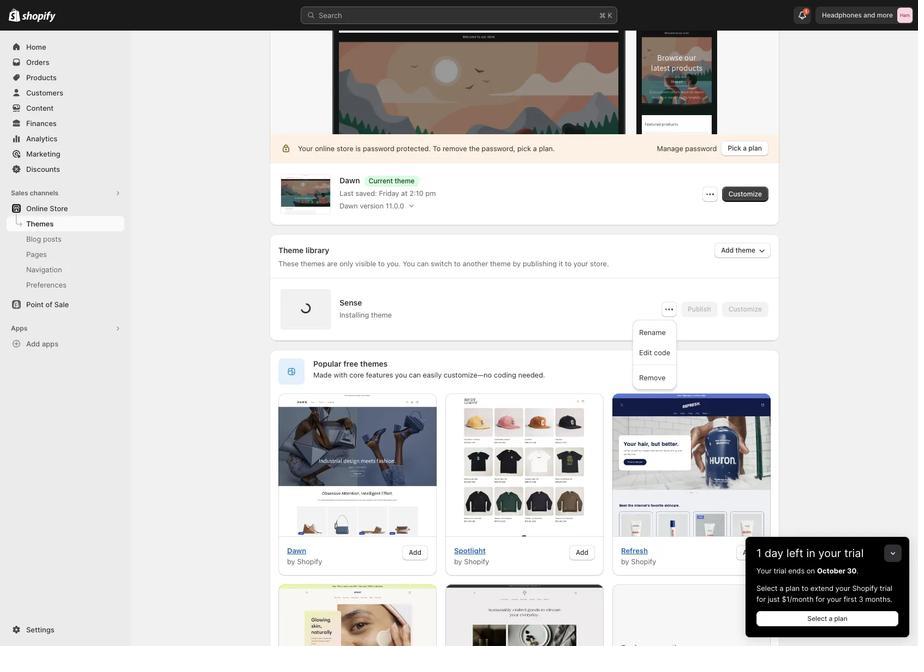 Task type: describe. For each thing, give the bounding box(es) containing it.
preferences link
[[7, 277, 125, 293]]

channels
[[30, 189, 59, 197]]

sales channels
[[11, 189, 59, 197]]

your inside dropdown button
[[819, 547, 842, 560]]

apps
[[11, 324, 27, 333]]

3
[[859, 595, 864, 604]]

orders
[[26, 58, 49, 67]]

analytics
[[26, 134, 58, 143]]

navigation
[[26, 265, 62, 274]]

add apps
[[26, 340, 58, 348]]

posts
[[43, 235, 62, 244]]

home
[[26, 43, 46, 51]]

trial inside dropdown button
[[845, 547, 864, 560]]

1 button
[[794, 7, 812, 24]]

shopify
[[853, 584, 878, 593]]

discounts link
[[7, 162, 125, 177]]

add apps button
[[7, 336, 125, 352]]

select for select a plan to extend your shopify trial for just $1/month for your first 3 months.
[[757, 584, 778, 593]]

blog
[[26, 235, 41, 244]]

plan for select a plan to extend your shopify trial for just $1/month for your first 3 months.
[[786, 584, 800, 593]]

k
[[608, 11, 613, 20]]

point
[[26, 300, 44, 309]]

first
[[844, 595, 857, 604]]

shopify image
[[9, 9, 20, 22]]

settings
[[26, 626, 54, 635]]

online store link
[[7, 201, 125, 216]]

navigation link
[[7, 262, 125, 277]]

left
[[787, 547, 804, 560]]

search
[[319, 11, 342, 20]]

plan for select a plan
[[835, 615, 848, 623]]

more
[[878, 11, 894, 19]]

products
[[26, 73, 57, 82]]

analytics link
[[7, 131, 125, 146]]

sales
[[11, 189, 28, 197]]

headphones and more image
[[898, 8, 913, 23]]

just
[[768, 595, 780, 604]]

apps button
[[7, 321, 125, 336]]

blog posts
[[26, 235, 62, 244]]

trial inside select a plan to extend your shopify trial for just $1/month for your first 3 months.
[[880, 584, 893, 593]]

1 day left in your trial
[[757, 547, 864, 560]]

customers
[[26, 88, 63, 97]]

marketing link
[[7, 146, 125, 162]]

marketing
[[26, 150, 60, 158]]

shopify image
[[22, 11, 56, 22]]

point of sale button
[[0, 297, 131, 312]]

1 vertical spatial trial
[[774, 567, 787, 576]]

2 vertical spatial your
[[827, 595, 842, 604]]

point of sale
[[26, 300, 69, 309]]

online
[[26, 204, 48, 213]]

a for select a plan
[[829, 615, 833, 623]]

and
[[864, 11, 876, 19]]



Task type: vqa. For each thing, say whether or not it's contained in the screenshot.
2nd the for from right
yes



Task type: locate. For each thing, give the bounding box(es) containing it.
1 horizontal spatial plan
[[835, 615, 848, 623]]

1 horizontal spatial 1
[[806, 9, 808, 14]]

pages
[[26, 250, 47, 259]]

extend
[[811, 584, 834, 593]]

1 horizontal spatial a
[[829, 615, 833, 623]]

0 vertical spatial trial
[[845, 547, 864, 560]]

themes link
[[7, 216, 125, 232]]

1 vertical spatial 1
[[757, 547, 762, 560]]

your left first at the right bottom of the page
[[827, 595, 842, 604]]

0 horizontal spatial plan
[[786, 584, 800, 593]]

trial up 30
[[845, 547, 864, 560]]

0 horizontal spatial select
[[757, 584, 778, 593]]

1 for 1 day left in your trial
[[757, 547, 762, 560]]

plan up $1/month
[[786, 584, 800, 593]]

1
[[806, 9, 808, 14], [757, 547, 762, 560]]

0 vertical spatial a
[[780, 584, 784, 593]]

october
[[818, 567, 846, 576]]

0 vertical spatial 1
[[806, 9, 808, 14]]

trial
[[845, 547, 864, 560], [774, 567, 787, 576], [880, 584, 893, 593]]

⌘ k
[[600, 11, 613, 20]]

finances link
[[7, 116, 125, 131]]

0 vertical spatial your
[[819, 547, 842, 560]]

months.
[[866, 595, 893, 604]]

1 vertical spatial select
[[808, 615, 828, 623]]

select a plan to extend your shopify trial for just $1/month for your first 3 months.
[[757, 584, 893, 604]]

add
[[26, 340, 40, 348]]

$1/month
[[782, 595, 814, 604]]

discounts
[[26, 165, 60, 174]]

1 for 1
[[806, 9, 808, 14]]

sales channels button
[[7, 186, 125, 201]]

settings link
[[7, 623, 125, 638]]

blog posts link
[[7, 232, 125, 247]]

apps
[[42, 340, 58, 348]]

content
[[26, 104, 54, 113]]

store
[[50, 204, 68, 213]]

headphones and more
[[823, 11, 894, 19]]

of
[[46, 300, 52, 309]]

a inside select a plan to extend your shopify trial for just $1/month for your first 3 months.
[[780, 584, 784, 593]]

preferences
[[26, 281, 67, 289]]

select down select a plan to extend your shopify trial for just $1/month for your first 3 months.
[[808, 615, 828, 623]]

online store
[[26, 204, 68, 213]]

sale
[[54, 300, 69, 309]]

select inside select a plan to extend your shopify trial for just $1/month for your first 3 months.
[[757, 584, 778, 593]]

1 for from the left
[[757, 595, 766, 604]]

headphones
[[823, 11, 862, 19]]

ends
[[789, 567, 805, 576]]

0 horizontal spatial a
[[780, 584, 784, 593]]

1 left headphones
[[806, 9, 808, 14]]

select a plan
[[808, 615, 848, 623]]

finances
[[26, 119, 57, 128]]

1 vertical spatial a
[[829, 615, 833, 623]]

customers link
[[7, 85, 125, 100]]

plan inside select a plan link
[[835, 615, 848, 623]]

your
[[819, 547, 842, 560], [836, 584, 851, 593], [827, 595, 842, 604]]

home link
[[7, 39, 125, 55]]

30
[[848, 567, 857, 576]]

pages link
[[7, 247, 125, 262]]

select for select a plan
[[808, 615, 828, 623]]

0 horizontal spatial 1
[[757, 547, 762, 560]]

themes
[[26, 220, 54, 228]]

1 left day
[[757, 547, 762, 560]]

2 vertical spatial trial
[[880, 584, 893, 593]]

0 horizontal spatial trial
[[774, 567, 787, 576]]

.
[[857, 567, 859, 576]]

select a plan link
[[757, 612, 899, 627]]

in
[[807, 547, 816, 560]]

your trial ends on october 30 .
[[757, 567, 859, 576]]

for down the extend
[[816, 595, 825, 604]]

1 horizontal spatial trial
[[845, 547, 864, 560]]

0 vertical spatial plan
[[786, 584, 800, 593]]

1 day left in your trial button
[[746, 537, 910, 560]]

1 vertical spatial your
[[836, 584, 851, 593]]

your up october on the bottom right of the page
[[819, 547, 842, 560]]

1 day left in your trial element
[[746, 566, 910, 638]]

trial right your
[[774, 567, 787, 576]]

1 horizontal spatial for
[[816, 595, 825, 604]]

your
[[757, 567, 772, 576]]

to
[[802, 584, 809, 593]]

2 for from the left
[[816, 595, 825, 604]]

day
[[765, 547, 784, 560]]

0 horizontal spatial for
[[757, 595, 766, 604]]

a up the just
[[780, 584, 784, 593]]

a
[[780, 584, 784, 593], [829, 615, 833, 623]]

content link
[[7, 100, 125, 116]]

orders link
[[7, 55, 125, 70]]

select up the just
[[757, 584, 778, 593]]

0 vertical spatial select
[[757, 584, 778, 593]]

for left the just
[[757, 595, 766, 604]]

select
[[757, 584, 778, 593], [808, 615, 828, 623]]

products link
[[7, 70, 125, 85]]

plan
[[786, 584, 800, 593], [835, 615, 848, 623]]

for
[[757, 595, 766, 604], [816, 595, 825, 604]]

⌘
[[600, 11, 606, 20]]

a down select a plan to extend your shopify trial for just $1/month for your first 3 months.
[[829, 615, 833, 623]]

plan down first at the right bottom of the page
[[835, 615, 848, 623]]

your up first at the right bottom of the page
[[836, 584, 851, 593]]

trial up months.
[[880, 584, 893, 593]]

2 horizontal spatial trial
[[880, 584, 893, 593]]

plan inside select a plan to extend your shopify trial for just $1/month for your first 3 months.
[[786, 584, 800, 593]]

point of sale link
[[7, 297, 125, 312]]

on
[[807, 567, 816, 576]]

1 horizontal spatial select
[[808, 615, 828, 623]]

1 vertical spatial plan
[[835, 615, 848, 623]]

a for select a plan to extend your shopify trial for just $1/month for your first 3 months.
[[780, 584, 784, 593]]



